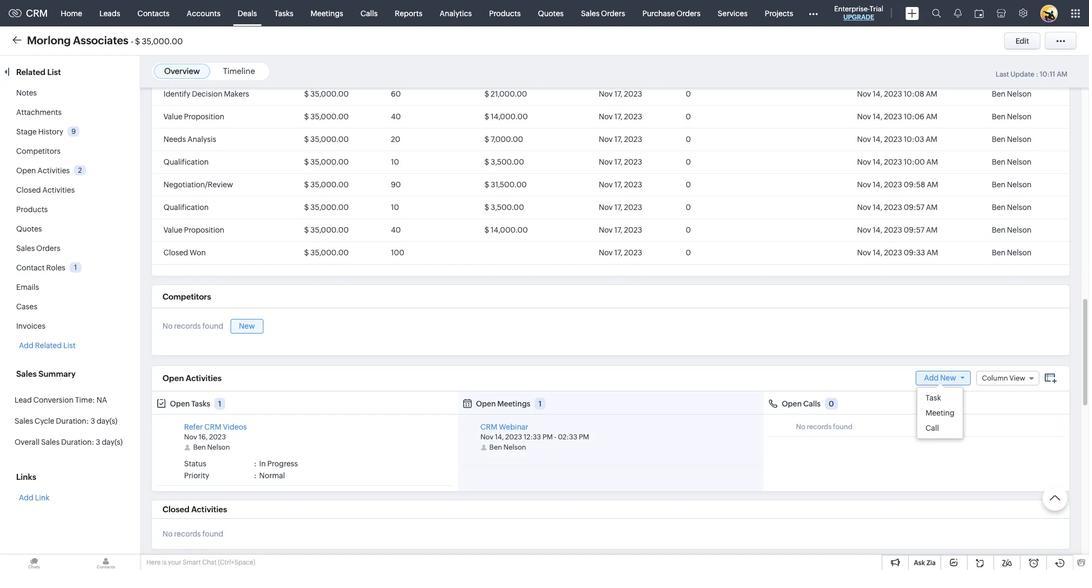 Task type: locate. For each thing, give the bounding box(es) containing it.
2 value from the top
[[164, 226, 183, 234]]

$ 3,500.00 down the $ 7,000.00
[[485, 158, 524, 166]]

search element
[[926, 0, 948, 26]]

add up the "task"
[[924, 374, 939, 383]]

value up closed won
[[164, 226, 183, 234]]

signals element
[[948, 0, 968, 26]]

2023
[[624, 90, 642, 98], [884, 90, 902, 98], [624, 112, 642, 121], [884, 112, 902, 121], [624, 135, 642, 144], [884, 135, 902, 144], [624, 158, 642, 166], [884, 158, 902, 166], [624, 180, 642, 189], [884, 180, 902, 189], [624, 203, 642, 212], [884, 203, 902, 212], [624, 226, 642, 234], [884, 226, 902, 234], [624, 248, 642, 257], [884, 248, 902, 257], [209, 433, 226, 441], [505, 433, 522, 441]]

1 up refer crm videos link
[[218, 400, 221, 408]]

nov 14, 2023 10:08 am
[[857, 90, 938, 98]]

0 vertical spatial nov 14, 2023 09:57 am
[[857, 203, 938, 212]]

1 40 from the top
[[391, 112, 401, 121]]

2 40 from the top
[[391, 226, 401, 234]]

$
[[135, 36, 140, 46], [304, 90, 309, 98], [485, 90, 489, 98], [304, 112, 309, 121], [485, 112, 489, 121], [304, 135, 309, 144], [485, 135, 489, 144], [304, 158, 309, 166], [485, 158, 489, 166], [304, 180, 309, 189], [485, 180, 489, 189], [304, 203, 309, 212], [485, 203, 489, 212], [304, 226, 309, 234], [485, 226, 489, 234], [304, 248, 309, 257]]

0 vertical spatial 10
[[391, 158, 399, 166]]

orders up roles
[[36, 244, 60, 253]]

0 horizontal spatial 3
[[91, 417, 95, 426]]

1 horizontal spatial quotes
[[538, 9, 564, 18]]

7,000.00
[[491, 135, 523, 144]]

qualification down needs analysis
[[164, 158, 209, 166]]

closed down priority
[[163, 505, 190, 514]]

0 horizontal spatial competitors
[[16, 147, 60, 156]]

2 vertical spatial records
[[174, 530, 201, 538]]

0 horizontal spatial pm
[[543, 433, 553, 441]]

0 horizontal spatial calls
[[361, 9, 378, 18]]

products down the closed activities 'link'
[[16, 205, 48, 214]]

emails link
[[16, 283, 39, 292]]

duration: down sales cycle duration: 3 day(s) at bottom
[[61, 438, 94, 447]]

list up summary
[[63, 341, 76, 350]]

20
[[391, 135, 400, 144]]

needs analysis
[[164, 135, 216, 144]]

open activities up the closed activities 'link'
[[16, 166, 70, 175]]

1 horizontal spatial sales orders link
[[572, 0, 634, 26]]

no records found down open calls
[[796, 423, 853, 431]]

normal
[[259, 471, 285, 480]]

signals image
[[954, 9, 962, 18]]

orders for purchase orders link
[[676, 9, 701, 18]]

14, down crm webinar link
[[495, 433, 504, 441]]

crm webinar link
[[480, 423, 528, 431]]

overall sales duration: 3 day(s)
[[15, 438, 123, 447]]

1 horizontal spatial quotes link
[[529, 0, 572, 26]]

3 17, from the top
[[614, 135, 623, 144]]

40 for nov 14, 2023 09:57 am
[[391, 226, 401, 234]]

task
[[926, 394, 941, 403]]

0 vertical spatial duration:
[[56, 417, 89, 426]]

14, inside crm webinar nov 14, 2023 12:33 pm - 02:33 pm
[[495, 433, 504, 441]]

Other Modules field
[[802, 5, 825, 22]]

am up nov 14, 2023 09:33 am
[[926, 226, 938, 234]]

open meetings
[[476, 400, 531, 408]]

add for add related list
[[19, 341, 33, 350]]

closed activities down priority
[[163, 505, 227, 514]]

5 17, from the top
[[614, 180, 623, 189]]

$ 3,500.00 down $ 31,500.00
[[485, 203, 524, 212]]

nov
[[599, 90, 613, 98], [857, 90, 871, 98], [599, 112, 613, 121], [857, 112, 871, 121], [599, 135, 613, 144], [857, 135, 871, 144], [599, 158, 613, 166], [857, 158, 871, 166], [599, 180, 613, 189], [857, 180, 871, 189], [599, 203, 613, 212], [857, 203, 871, 212], [599, 226, 613, 234], [857, 226, 871, 234], [599, 248, 613, 257], [857, 248, 871, 257], [184, 433, 197, 441], [480, 433, 493, 441]]

14, down nov 14, 2023 10:00 am
[[873, 180, 883, 189]]

nov inside crm webinar nov 14, 2023 12:33 pm - 02:33 pm
[[480, 433, 493, 441]]

8 $ 35,000.00 from the top
[[304, 248, 349, 257]]

closed activities down the open activities link
[[16, 186, 75, 194]]

value proposition up needs analysis
[[164, 112, 224, 121]]

records
[[174, 322, 201, 331], [807, 423, 832, 431], [174, 530, 201, 538]]

1 vertical spatial products
[[16, 205, 48, 214]]

orders left purchase
[[601, 9, 625, 18]]

1 horizontal spatial orders
[[601, 9, 625, 18]]

2 proposition from the top
[[184, 226, 224, 234]]

qualification for nov 14, 2023 09:57 am
[[164, 203, 209, 212]]

pm right 12:33
[[543, 433, 553, 441]]

1 vertical spatial related
[[35, 341, 62, 350]]

1 horizontal spatial list
[[63, 341, 76, 350]]

1 vertical spatial :
[[254, 460, 257, 468]]

1 3,500.00 from the top
[[491, 158, 524, 166]]

crm inside crm webinar nov 14, 2023 12:33 pm - 02:33 pm
[[480, 423, 498, 431]]

: left 10:11
[[1036, 70, 1038, 78]]

09:57 up 09:33
[[904, 226, 925, 234]]

14, up 'nov 14, 2023 10:06 am' on the right top
[[873, 90, 883, 98]]

2 09:57 from the top
[[904, 226, 925, 234]]

overview link
[[164, 66, 200, 76]]

sales cycle duration: 3 day(s)
[[15, 417, 117, 426]]

14, up nov 14, 2023 10:03 am
[[873, 112, 883, 121]]

3,500.00 down 7,000.00
[[491, 158, 524, 166]]

1 $ 3,500.00 from the top
[[485, 158, 524, 166]]

0 vertical spatial proposition
[[184, 112, 224, 121]]

1 proposition from the top
[[184, 112, 224, 121]]

last
[[996, 70, 1009, 78]]

3 down time:
[[91, 417, 95, 426]]

- right the associates
[[131, 36, 133, 46]]

link
[[35, 494, 50, 502]]

21,000.00
[[491, 90, 527, 98]]

0 vertical spatial 3,500.00
[[491, 158, 524, 166]]

0 vertical spatial $ 3,500.00
[[485, 158, 524, 166]]

related down invoices link
[[35, 341, 62, 350]]

1 vertical spatial sales orders link
[[16, 244, 60, 253]]

quotes link
[[529, 0, 572, 26], [16, 225, 42, 233]]

$ 3,500.00
[[485, 158, 524, 166], [485, 203, 524, 212]]

0 horizontal spatial products
[[16, 205, 48, 214]]

1 vertical spatial sales orders
[[16, 244, 60, 253]]

1 horizontal spatial 1
[[218, 400, 221, 408]]

tasks right deals "link"
[[274, 9, 293, 18]]

duration: for sales cycle duration:
[[56, 417, 89, 426]]

column view
[[982, 374, 1026, 383]]

videos
[[223, 423, 247, 431]]

upgrade
[[844, 14, 874, 21]]

- inside the "morlong associates - $ 35,000.00"
[[131, 36, 133, 46]]

$ 14,000.00 down $ 31,500.00
[[485, 226, 528, 234]]

14, down 'nov 14, 2023 10:06 am' on the right top
[[873, 135, 883, 144]]

1 qualification from the top
[[164, 158, 209, 166]]

0 vertical spatial new
[[239, 322, 255, 330]]

14, up nov 14, 2023 09:33 am
[[873, 226, 883, 234]]

am right 10:00
[[927, 158, 938, 166]]

notes
[[16, 89, 37, 97]]

day(s) for overall sales duration: 3 day(s)
[[102, 438, 123, 447]]

purchase
[[643, 9, 675, 18]]

deals
[[238, 9, 257, 18]]

3,500.00 down 31,500.00
[[491, 203, 524, 212]]

1 for open tasks
[[218, 400, 221, 408]]

1 17, from the top
[[614, 90, 623, 98]]

contact roles link
[[16, 264, 65, 272]]

14,000.00 down 31,500.00
[[491, 226, 528, 234]]

no records found up smart
[[163, 530, 223, 538]]

1 vertical spatial no records found
[[796, 423, 853, 431]]

open activities link
[[16, 166, 70, 175]]

1 up crm webinar nov 14, 2023 12:33 pm - 02:33 pm
[[538, 400, 542, 408]]

: left in
[[254, 460, 257, 468]]

1 vertical spatial value proposition
[[164, 226, 224, 234]]

09:57 for $ 14,000.00
[[904, 226, 925, 234]]

14, down nov 14, 2023 10:03 am
[[873, 158, 883, 166]]

: for : in progress
[[254, 460, 257, 468]]

duration: up overall sales duration: 3 day(s)
[[56, 417, 89, 426]]

1 vertical spatial add
[[924, 374, 939, 383]]

qualification down the negotiation/review
[[164, 203, 209, 212]]

1 horizontal spatial 3
[[96, 438, 100, 447]]

lead conversion time: na
[[15, 396, 107, 404]]

value proposition up the won
[[164, 226, 224, 234]]

1 horizontal spatial meetings
[[497, 400, 531, 408]]

add left link
[[19, 494, 33, 502]]

0 vertical spatial related
[[16, 68, 45, 77]]

10 down '90'
[[391, 203, 399, 212]]

2 $ 3,500.00 from the top
[[485, 203, 524, 212]]

0 horizontal spatial meetings
[[311, 9, 343, 18]]

trial
[[870, 5, 884, 13]]

history
[[38, 127, 63, 136]]

orders
[[601, 9, 625, 18], [676, 9, 701, 18], [36, 244, 60, 253]]

meetings
[[311, 9, 343, 18], [497, 400, 531, 408]]

1 vertical spatial new
[[940, 374, 956, 383]]

value proposition
[[164, 112, 224, 121], [164, 226, 224, 234]]

35,000.00
[[142, 36, 183, 46], [310, 90, 349, 98], [310, 112, 349, 121], [310, 135, 349, 144], [310, 158, 349, 166], [310, 180, 349, 189], [310, 203, 349, 212], [310, 226, 349, 234], [310, 248, 349, 257]]

proposition up the won
[[184, 226, 224, 234]]

chat
[[202, 559, 217, 567]]

call
[[926, 424, 939, 433]]

1 10 from the top
[[391, 158, 399, 166]]

am
[[1057, 70, 1068, 78], [926, 90, 938, 98], [926, 112, 938, 121], [926, 135, 937, 144], [927, 158, 938, 166], [927, 180, 938, 189], [926, 203, 938, 212], [926, 226, 938, 234], [927, 248, 938, 257]]

value up needs
[[164, 112, 183, 121]]

2 10 from the top
[[391, 203, 399, 212]]

35,000.00 inside the "morlong associates - $ 35,000.00"
[[142, 36, 183, 46]]

related up notes
[[16, 68, 45, 77]]

40 for nov 14, 2023 10:06 am
[[391, 112, 401, 121]]

0 vertical spatial quotes link
[[529, 0, 572, 26]]

Column View field
[[976, 371, 1040, 386]]

pm right 02:33
[[579, 433, 589, 441]]

0 vertical spatial $ 14,000.00
[[485, 112, 528, 121]]

activities down priority
[[191, 505, 227, 514]]

5 $ 35,000.00 from the top
[[304, 180, 349, 189]]

crm for crm
[[26, 8, 48, 19]]

1 nov 14, 2023 09:57 am from the top
[[857, 203, 938, 212]]

nov 14, 2023 09:57 am down the nov 14, 2023 09:58 am
[[857, 203, 938, 212]]

proposition down identify decision makers at the top of page
[[184, 112, 224, 121]]

am right 10:08
[[926, 90, 938, 98]]

proposition for nov 14, 2023 10:06 am
[[184, 112, 224, 121]]

0 vertical spatial list
[[47, 68, 61, 77]]

$ 14,000.00 down $ 21,000.00 at the top left of page
[[485, 112, 528, 121]]

1 horizontal spatial -
[[554, 433, 557, 441]]

value
[[164, 112, 183, 121], [164, 226, 183, 234]]

cases link
[[16, 302, 37, 311]]

1 horizontal spatial competitors
[[163, 292, 211, 301]]

2
[[78, 166, 82, 174]]

qualification for nov 14, 2023 10:00 am
[[164, 158, 209, 166]]

3 down sales cycle duration: 3 day(s) at bottom
[[96, 438, 100, 447]]

2 $ 14,000.00 from the top
[[485, 226, 528, 234]]

contacts
[[138, 9, 169, 18]]

0 vertical spatial 40
[[391, 112, 401, 121]]

2 horizontal spatial 1
[[538, 400, 542, 408]]

1 vertical spatial $ 3,500.00
[[485, 203, 524, 212]]

09:57
[[904, 203, 925, 212], [904, 226, 925, 234]]

0 horizontal spatial -
[[131, 36, 133, 46]]

0 vertical spatial value proposition
[[164, 112, 224, 121]]

decision
[[192, 90, 222, 98]]

nov 14, 2023 09:57 am up nov 14, 2023 09:33 am
[[857, 226, 938, 234]]

1 vertical spatial 3,500.00
[[491, 203, 524, 212]]

0 horizontal spatial closed activities
[[16, 186, 75, 194]]

2 vertical spatial add
[[19, 494, 33, 502]]

crm up 16,
[[204, 423, 221, 431]]

value for nov 14, 2023 09:57 am
[[164, 226, 183, 234]]

6 nov 17, 2023 from the top
[[599, 203, 642, 212]]

purchase orders link
[[634, 0, 709, 26]]

1 horizontal spatial pm
[[579, 433, 589, 441]]

1 $ 14,000.00 from the top
[[485, 112, 528, 121]]

is
[[162, 559, 167, 567]]

0 horizontal spatial tasks
[[191, 400, 210, 408]]

1 value from the top
[[164, 112, 183, 121]]

1 09:57 from the top
[[904, 203, 925, 212]]

open activities up open tasks
[[163, 374, 222, 383]]

1 vertical spatial 40
[[391, 226, 401, 234]]

$ 3,500.00 for nov 14, 2023 10:00 am
[[485, 158, 524, 166]]

0 vertical spatial qualification
[[164, 158, 209, 166]]

orders right purchase
[[676, 9, 701, 18]]

0 vertical spatial records
[[174, 322, 201, 331]]

calls link
[[352, 0, 386, 26]]

1 vertical spatial day(s)
[[102, 438, 123, 447]]

0 horizontal spatial crm
[[26, 8, 48, 19]]

0 vertical spatial 3
[[91, 417, 95, 426]]

1 vertical spatial qualification
[[164, 203, 209, 212]]

1 vertical spatial nov 14, 2023 09:57 am
[[857, 226, 938, 234]]

meetings left calls link
[[311, 9, 343, 18]]

1 vertical spatial no
[[796, 423, 806, 431]]

3,500.00
[[491, 158, 524, 166], [491, 203, 524, 212]]

competitors down stage history
[[16, 147, 60, 156]]

3 for overall sales duration:
[[96, 438, 100, 447]]

2 value proposition from the top
[[164, 226, 224, 234]]

accounts link
[[178, 0, 229, 26]]

emails
[[16, 283, 39, 292]]

meetings up 'webinar'
[[497, 400, 531, 408]]

2 nov 14, 2023 09:57 am from the top
[[857, 226, 938, 234]]

products link right analytics
[[481, 0, 529, 26]]

value proposition for nov 14, 2023 09:57 am
[[164, 226, 224, 234]]

1 horizontal spatial products link
[[481, 0, 529, 26]]

0 horizontal spatial 1
[[74, 263, 77, 272]]

7 17, from the top
[[614, 226, 623, 234]]

open activities
[[16, 166, 70, 175], [163, 374, 222, 383]]

profile element
[[1034, 0, 1064, 26]]

search image
[[932, 9, 941, 18]]

1 for open meetings
[[538, 400, 542, 408]]

0 vertical spatial no
[[163, 322, 173, 331]]

1 vertical spatial open activities
[[163, 374, 222, 383]]

create menu element
[[899, 0, 926, 26]]

0 vertical spatial -
[[131, 36, 133, 46]]

1 14,000.00 from the top
[[491, 112, 528, 121]]

crm link
[[9, 8, 48, 19]]

update
[[1011, 70, 1035, 78]]

1 vertical spatial 3
[[96, 438, 100, 447]]

: for : normal
[[254, 471, 257, 480]]

: left normal
[[254, 471, 257, 480]]

edit button
[[1004, 32, 1041, 49]]

10 for nov 14, 2023 10:00 am
[[391, 158, 399, 166]]

2 vertical spatial no
[[163, 530, 173, 538]]

1 vertical spatial $ 14,000.00
[[485, 226, 528, 234]]

02:33
[[558, 433, 577, 441]]

3
[[91, 417, 95, 426], [96, 438, 100, 447]]

10:11
[[1040, 70, 1056, 78]]

your
[[168, 559, 181, 567]]

1 value proposition from the top
[[164, 112, 224, 121]]

0 vertical spatial day(s)
[[97, 417, 117, 426]]

add new
[[924, 374, 956, 383]]

2 vertical spatial :
[[254, 471, 257, 480]]

invoices link
[[16, 322, 45, 331]]

closed left the won
[[164, 248, 188, 257]]

-
[[131, 36, 133, 46], [554, 433, 557, 441]]

closed
[[16, 186, 41, 194], [164, 248, 188, 257], [163, 505, 190, 514]]

1 vertical spatial 14,000.00
[[491, 226, 528, 234]]

activities down the open activities link
[[42, 186, 75, 194]]

40 up 100 at the left top of the page
[[391, 226, 401, 234]]

1 nov 17, 2023 from the top
[[599, 90, 642, 98]]

duration:
[[56, 417, 89, 426], [61, 438, 94, 447]]

0 vertical spatial 09:57
[[904, 203, 925, 212]]

09:57 down 09:58
[[904, 203, 925, 212]]

projects link
[[756, 0, 802, 26]]

1 vertical spatial value
[[164, 226, 183, 234]]

1 right roles
[[74, 263, 77, 272]]

0 vertical spatial tasks
[[274, 9, 293, 18]]

1 horizontal spatial closed activities
[[163, 505, 227, 514]]

8 17, from the top
[[614, 248, 623, 257]]

links
[[16, 473, 36, 482]]

$ 14,000.00
[[485, 112, 528, 121], [485, 226, 528, 234]]

1 vertical spatial proposition
[[184, 226, 224, 234]]

2 qualification from the top
[[164, 203, 209, 212]]

tasks up refer
[[191, 400, 210, 408]]

0 horizontal spatial products link
[[16, 205, 48, 214]]

products right "analytics" link
[[489, 9, 521, 18]]

found
[[202, 322, 223, 331], [833, 423, 853, 431], [202, 530, 223, 538]]

09:57 for $ 3,500.00
[[904, 203, 925, 212]]

no records found left new link
[[163, 322, 223, 331]]

meeting
[[926, 409, 955, 418]]

enterprise-
[[834, 5, 870, 13]]

crm up morlong
[[26, 8, 48, 19]]

1 vertical spatial quotes
[[16, 225, 42, 233]]

2 horizontal spatial crm
[[480, 423, 498, 431]]

2 vertical spatial found
[[202, 530, 223, 538]]

1 vertical spatial 10
[[391, 203, 399, 212]]

0
[[686, 90, 691, 98], [686, 112, 691, 121], [686, 135, 691, 144], [686, 158, 691, 166], [686, 180, 691, 189], [686, 203, 691, 212], [686, 226, 691, 234], [686, 248, 691, 257], [829, 400, 834, 408]]

add link
[[19, 494, 50, 502]]

list down morlong
[[47, 68, 61, 77]]

14,000.00 down 21,000.00
[[491, 112, 528, 121]]

2 3,500.00 from the top
[[491, 203, 524, 212]]

2 14,000.00 from the top
[[491, 226, 528, 234]]

2 17, from the top
[[614, 112, 623, 121]]

3 nov 17, 2023 from the top
[[599, 135, 642, 144]]

products link down the closed activities 'link'
[[16, 205, 48, 214]]

closed down the open activities link
[[16, 186, 41, 194]]

- left 02:33
[[554, 433, 557, 441]]

2 horizontal spatial orders
[[676, 9, 701, 18]]

0 vertical spatial sales orders
[[581, 9, 625, 18]]

smart
[[183, 559, 201, 567]]

10 down 20
[[391, 158, 399, 166]]

add down invoices link
[[19, 341, 33, 350]]

services
[[718, 9, 748, 18]]

1 vertical spatial -
[[554, 433, 557, 441]]

activities up open tasks
[[186, 374, 222, 383]]

calendar image
[[975, 9, 984, 18]]

crm left 'webinar'
[[480, 423, 498, 431]]

2023 inside refer crm videos nov 16, 2023
[[209, 433, 226, 441]]

7 nov 17, 2023 from the top
[[599, 226, 642, 234]]

40 down 60
[[391, 112, 401, 121]]

zia
[[927, 559, 936, 567]]

am down the nov 14, 2023 09:58 am
[[926, 203, 938, 212]]

competitors down closed won
[[163, 292, 211, 301]]

1 horizontal spatial calls
[[803, 400, 821, 408]]

0 vertical spatial add
[[19, 341, 33, 350]]



Task type: describe. For each thing, give the bounding box(es) containing it.
0 vertical spatial no records found
[[163, 322, 223, 331]]

2 vertical spatial no records found
[[163, 530, 223, 538]]

makers
[[224, 90, 249, 98]]

nov inside refer crm videos nov 16, 2023
[[184, 433, 197, 441]]

$ 14,000.00 for nov 14, 2023 10:06 am
[[485, 112, 528, 121]]

12:33
[[524, 433, 541, 441]]

view
[[1010, 374, 1026, 383]]

6 17, from the top
[[614, 203, 623, 212]]

day(s) for sales cycle duration: 3 day(s)
[[97, 417, 117, 426]]

$ inside the "morlong associates - $ 35,000.00"
[[135, 36, 140, 46]]

10:06
[[904, 112, 925, 121]]

accounts
[[187, 9, 221, 18]]

refer crm videos link
[[184, 423, 247, 431]]

notes link
[[16, 89, 37, 97]]

$ 21,000.00
[[485, 90, 527, 98]]

nov 14, 2023 10:00 am
[[857, 158, 938, 166]]

2023 inside crm webinar nov 14, 2023 12:33 pm - 02:33 pm
[[505, 433, 522, 441]]

add for add link
[[19, 494, 33, 502]]

1 horizontal spatial products
[[489, 9, 521, 18]]

0 horizontal spatial orders
[[36, 244, 60, 253]]

roles
[[46, 264, 65, 272]]

status
[[184, 460, 206, 468]]

0 vertical spatial products link
[[481, 0, 529, 26]]

progress
[[267, 460, 298, 468]]

home
[[61, 9, 82, 18]]

10:03
[[904, 135, 924, 144]]

10 for nov 14, 2023 09:57 am
[[391, 203, 399, 212]]

analytics link
[[431, 0, 481, 26]]

stage
[[16, 127, 37, 136]]

attachments
[[16, 108, 62, 117]]

1 vertical spatial closed activities
[[163, 505, 227, 514]]

purchase orders
[[643, 9, 701, 18]]

8 nov 17, 2023 from the top
[[599, 248, 642, 257]]

16,
[[199, 433, 208, 441]]

in
[[259, 460, 266, 468]]

- inside crm webinar nov 14, 2023 12:33 pm - 02:33 pm
[[554, 433, 557, 441]]

column
[[982, 374, 1008, 383]]

attachments link
[[16, 108, 62, 117]]

morlong
[[27, 34, 71, 46]]

1 vertical spatial records
[[807, 423, 832, 431]]

crm inside refer crm videos nov 16, 2023
[[204, 423, 221, 431]]

value for nov 14, 2023 10:06 am
[[164, 112, 183, 121]]

refer
[[184, 423, 203, 431]]

add related list
[[19, 341, 76, 350]]

1 pm from the left
[[543, 433, 553, 441]]

am right 09:33
[[927, 248, 938, 257]]

1 vertical spatial list
[[63, 341, 76, 350]]

nov 14, 2023 09:57 am for 3,500.00
[[857, 203, 938, 212]]

2 pm from the left
[[579, 433, 589, 441]]

activities up the closed activities 'link'
[[37, 166, 70, 175]]

3 for sales cycle duration:
[[91, 417, 95, 426]]

open calls
[[782, 400, 821, 408]]

7 $ 35,000.00 from the top
[[304, 226, 349, 234]]

0 horizontal spatial quotes link
[[16, 225, 42, 233]]

4 17, from the top
[[614, 158, 623, 166]]

5 nov 17, 2023 from the top
[[599, 180, 642, 189]]

1 vertical spatial products link
[[16, 205, 48, 214]]

projects
[[765, 9, 793, 18]]

nov 14, 2023 09:33 am
[[857, 248, 938, 257]]

10:08
[[904, 90, 924, 98]]

am right 10:06
[[926, 112, 938, 121]]

0 vertical spatial :
[[1036, 70, 1038, 78]]

9
[[71, 127, 76, 135]]

contact roles
[[16, 264, 65, 272]]

2 $ 35,000.00 from the top
[[304, 112, 349, 121]]

0 horizontal spatial new
[[239, 322, 255, 330]]

1 vertical spatial competitors
[[163, 292, 211, 301]]

crm for crm webinar nov 14, 2023 12:33 pm - 02:33 pm
[[480, 423, 498, 431]]

1 vertical spatial found
[[833, 423, 853, 431]]

contacts image
[[72, 555, 140, 570]]

nov 14, 2023 09:58 am
[[857, 180, 938, 189]]

lead
[[15, 396, 32, 404]]

: normal
[[254, 471, 285, 480]]

nov 14, 2023 09:57 am for 14,000.00
[[857, 226, 938, 234]]

2 nov 17, 2023 from the top
[[599, 112, 642, 121]]

am right 09:58
[[927, 180, 938, 189]]

associates
[[73, 34, 128, 46]]

1 horizontal spatial tasks
[[274, 9, 293, 18]]

1 horizontal spatial new
[[940, 374, 956, 383]]

stage history link
[[16, 127, 63, 136]]

6 $ 35,000.00 from the top
[[304, 203, 349, 212]]

analysis
[[187, 135, 216, 144]]

3,500.00 for nov 14, 2023 10:00 am
[[491, 158, 524, 166]]

identify
[[164, 90, 190, 98]]

duration: for overall sales duration:
[[61, 438, 94, 447]]

identify decision makers
[[164, 90, 249, 98]]

0 horizontal spatial quotes
[[16, 225, 42, 233]]

$ 31,500.00
[[485, 180, 527, 189]]

reports
[[395, 9, 422, 18]]

14,000.00 for nov 14, 2023 09:57 am
[[491, 226, 528, 234]]

proposition for nov 14, 2023 09:57 am
[[184, 226, 224, 234]]

$ 3,500.00 for nov 14, 2023 09:57 am
[[485, 203, 524, 212]]

ask
[[914, 559, 925, 567]]

14, down the nov 14, 2023 09:58 am
[[873, 203, 883, 212]]

orders for rightmost "sales orders" link
[[601, 9, 625, 18]]

0 horizontal spatial sales orders link
[[16, 244, 60, 253]]

refer crm videos nov 16, 2023
[[184, 423, 247, 441]]

1 vertical spatial tasks
[[191, 400, 210, 408]]

0 vertical spatial quotes
[[538, 9, 564, 18]]

conversion
[[33, 396, 74, 404]]

priority
[[184, 471, 209, 480]]

0 vertical spatial closed
[[16, 186, 41, 194]]

1 horizontal spatial open activities
[[163, 374, 222, 383]]

closed won
[[164, 248, 206, 257]]

3,500.00 for nov 14, 2023 09:57 am
[[491, 203, 524, 212]]

10:00
[[904, 158, 925, 166]]

summary
[[38, 369, 76, 379]]

chats image
[[0, 555, 68, 570]]

na
[[96, 396, 107, 404]]

am right 10:11
[[1057, 70, 1068, 78]]

invoices
[[16, 322, 45, 331]]

edit
[[1016, 36, 1029, 45]]

4 $ 35,000.00 from the top
[[304, 158, 349, 166]]

0 vertical spatial competitors
[[16, 147, 60, 156]]

profile image
[[1041, 5, 1058, 22]]

create menu image
[[906, 7, 919, 20]]

competitors link
[[16, 147, 60, 156]]

analytics
[[440, 9, 472, 18]]

0 vertical spatial found
[[202, 322, 223, 331]]

services link
[[709, 0, 756, 26]]

3 $ 35,000.00 from the top
[[304, 135, 349, 144]]

webinar
[[499, 423, 528, 431]]

timeline
[[223, 66, 255, 76]]

time:
[[75, 396, 95, 404]]

1 vertical spatial closed
[[164, 248, 188, 257]]

60
[[391, 90, 401, 98]]

0 horizontal spatial open activities
[[16, 166, 70, 175]]

here
[[146, 559, 161, 567]]

won
[[190, 248, 206, 257]]

2 vertical spatial closed
[[163, 505, 190, 514]]

1 $ 35,000.00 from the top
[[304, 90, 349, 98]]

4 nov 17, 2023 from the top
[[599, 158, 642, 166]]

add for add new
[[924, 374, 939, 383]]

: in progress
[[254, 460, 298, 468]]

14, left 09:33
[[873, 248, 883, 257]]

14,000.00 for nov 14, 2023 10:06 am
[[491, 112, 528, 121]]

leads link
[[91, 0, 129, 26]]

$ 14,000.00 for nov 14, 2023 09:57 am
[[485, 226, 528, 234]]

100
[[391, 248, 404, 257]]

am right 10:03
[[926, 135, 937, 144]]

0 vertical spatial meetings
[[311, 9, 343, 18]]

nov 14, 2023 10:06 am
[[857, 112, 938, 121]]

last update : 10:11 am
[[996, 70, 1068, 78]]

new link
[[230, 319, 264, 334]]

0 horizontal spatial list
[[47, 68, 61, 77]]

value proposition for nov 14, 2023 10:06 am
[[164, 112, 224, 121]]

1 horizontal spatial sales orders
[[581, 9, 625, 18]]



Task type: vqa. For each thing, say whether or not it's contained in the screenshot.
the top Jacob Simon
no



